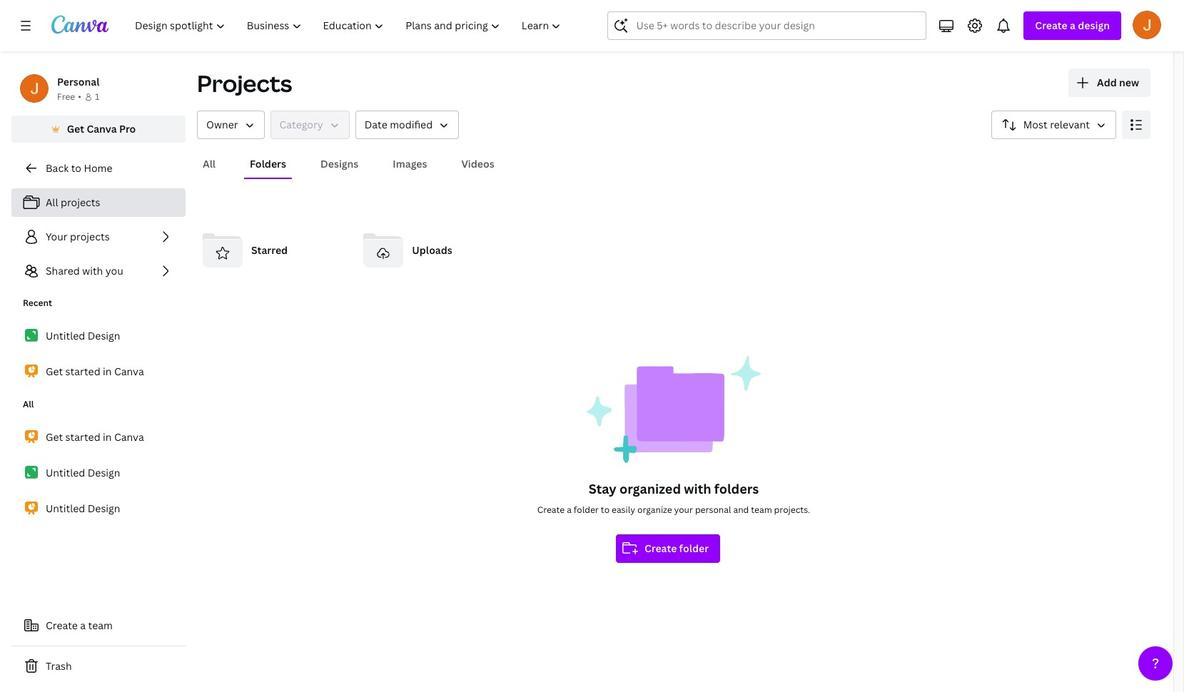 Task type: locate. For each thing, give the bounding box(es) containing it.
started
[[65, 365, 100, 378], [65, 430, 100, 444]]

0 vertical spatial get
[[67, 122, 84, 136]]

add new button
[[1068, 69, 1151, 97]]

2 vertical spatial untitled
[[46, 502, 85, 515]]

0 vertical spatial get started in canva link
[[11, 357, 186, 387]]

2 vertical spatial list
[[11, 423, 186, 524]]

None search field
[[608, 11, 927, 40]]

1 get started in canva link from the top
[[11, 357, 186, 387]]

projects inside "link"
[[70, 230, 110, 243]]

1 in from the top
[[103, 365, 112, 378]]

0 horizontal spatial a
[[80, 619, 86, 632]]

folder down stay
[[574, 504, 599, 516]]

canva
[[87, 122, 117, 136], [114, 365, 144, 378], [114, 430, 144, 444]]

1 vertical spatial team
[[88, 619, 113, 632]]

1 horizontal spatial team
[[751, 504, 772, 516]]

your
[[46, 230, 68, 243]]

0 vertical spatial a
[[1070, 19, 1076, 32]]

1 horizontal spatial with
[[684, 480, 711, 497]]

category
[[279, 118, 323, 131]]

with
[[82, 264, 103, 278], [684, 480, 711, 497]]

a left design
[[1070, 19, 1076, 32]]

to right back
[[71, 161, 81, 175]]

1 vertical spatial get started in canva
[[46, 430, 144, 444]]

2 horizontal spatial a
[[1070, 19, 1076, 32]]

1 untitled from the top
[[46, 329, 85, 343]]

team right and
[[751, 504, 772, 516]]

folder
[[574, 504, 599, 516], [679, 542, 709, 555]]

back to home
[[46, 161, 112, 175]]

create inside create a design dropdown button
[[1035, 19, 1068, 32]]

1 get started in canva from the top
[[46, 365, 144, 378]]

create folder
[[644, 542, 709, 555]]

all for all button
[[203, 157, 216, 171]]

2 vertical spatial untitled design
[[46, 502, 120, 515]]

0 horizontal spatial all
[[23, 398, 34, 410]]

relevant
[[1050, 118, 1090, 131]]

create folder button
[[616, 535, 720, 563]]

0 vertical spatial folder
[[574, 504, 599, 516]]

create inside create a team button
[[46, 619, 78, 632]]

a left easily
[[567, 504, 572, 516]]

0 vertical spatial team
[[751, 504, 772, 516]]

0 vertical spatial started
[[65, 365, 100, 378]]

2 horizontal spatial all
[[203, 157, 216, 171]]

3 list from the top
[[11, 423, 186, 524]]

create
[[1035, 19, 1068, 32], [537, 504, 565, 516], [644, 542, 677, 555], [46, 619, 78, 632]]

2 vertical spatial canva
[[114, 430, 144, 444]]

2 list from the top
[[11, 321, 186, 387]]

a up trash link
[[80, 619, 86, 632]]

1 vertical spatial a
[[567, 504, 572, 516]]

list
[[11, 188, 186, 286], [11, 321, 186, 387], [11, 423, 186, 524]]

with inside stay organized with folders create a folder to easily organize your personal and team projects.
[[684, 480, 711, 497]]

untitled design link
[[11, 321, 186, 351], [11, 458, 186, 488], [11, 494, 186, 524]]

folders
[[714, 480, 759, 497]]

team up trash link
[[88, 619, 113, 632]]

starred
[[251, 243, 288, 257]]

0 vertical spatial untitled design link
[[11, 321, 186, 351]]

create inside 'create folder' button
[[644, 542, 677, 555]]

get started in canva
[[46, 365, 144, 378], [46, 430, 144, 444]]

home
[[84, 161, 112, 175]]

1 vertical spatial all
[[46, 196, 58, 209]]

in
[[103, 365, 112, 378], [103, 430, 112, 444]]

in for 2nd get started in canva link from the bottom
[[103, 365, 112, 378]]

projects
[[61, 196, 100, 209], [70, 230, 110, 243]]

0 vertical spatial untitled design
[[46, 329, 120, 343]]

0 vertical spatial projects
[[61, 196, 100, 209]]

untitled
[[46, 329, 85, 343], [46, 466, 85, 480], [46, 502, 85, 515]]

1 vertical spatial started
[[65, 430, 100, 444]]

with left 'you'
[[82, 264, 103, 278]]

1 horizontal spatial folder
[[679, 542, 709, 555]]

a
[[1070, 19, 1076, 32], [567, 504, 572, 516], [80, 619, 86, 632]]

get
[[67, 122, 84, 136], [46, 365, 63, 378], [46, 430, 63, 444]]

1 vertical spatial in
[[103, 430, 112, 444]]

2 untitled design from the top
[[46, 466, 120, 480]]

folders
[[250, 157, 286, 171]]

Category button
[[270, 111, 350, 139]]

0 horizontal spatial team
[[88, 619, 113, 632]]

1 vertical spatial untitled design link
[[11, 458, 186, 488]]

2 in from the top
[[103, 430, 112, 444]]

get started in canva link
[[11, 357, 186, 387], [11, 423, 186, 453]]

1 horizontal spatial all
[[46, 196, 58, 209]]

design
[[1078, 19, 1110, 32]]

0 vertical spatial in
[[103, 365, 112, 378]]

list containing untitled design
[[11, 321, 186, 387]]

Search search field
[[636, 12, 898, 39]]

1 vertical spatial with
[[684, 480, 711, 497]]

2 vertical spatial untitled design link
[[11, 494, 186, 524]]

folder inside stay organized with folders create a folder to easily organize your personal and team projects.
[[574, 504, 599, 516]]

0 vertical spatial design
[[88, 329, 120, 343]]

projects right your
[[70, 230, 110, 243]]

1 vertical spatial untitled
[[46, 466, 85, 480]]

add new
[[1097, 76, 1139, 89]]

0 vertical spatial with
[[82, 264, 103, 278]]

2 vertical spatial design
[[88, 502, 120, 515]]

a inside button
[[80, 619, 86, 632]]

to
[[71, 161, 81, 175], [601, 504, 610, 516]]

trash link
[[11, 652, 186, 681]]

new
[[1119, 76, 1139, 89]]

all inside button
[[203, 157, 216, 171]]

0 vertical spatial to
[[71, 161, 81, 175]]

untitled design
[[46, 329, 120, 343], [46, 466, 120, 480], [46, 502, 120, 515]]

1 horizontal spatial to
[[601, 504, 610, 516]]

shared with you link
[[11, 257, 186, 286]]

1 vertical spatial design
[[88, 466, 120, 480]]

3 untitled design from the top
[[46, 502, 120, 515]]

images button
[[387, 151, 433, 178]]

free •
[[57, 91, 81, 103]]

pro
[[119, 122, 136, 136]]

untitled for second untitled design link from the bottom
[[46, 466, 85, 480]]

create for create a team
[[46, 619, 78, 632]]

uploads link
[[358, 225, 507, 276]]

1 vertical spatial projects
[[70, 230, 110, 243]]

1 vertical spatial untitled design
[[46, 466, 120, 480]]

design
[[88, 329, 120, 343], [88, 466, 120, 480], [88, 502, 120, 515]]

0 horizontal spatial folder
[[574, 504, 599, 516]]

1 vertical spatial list
[[11, 321, 186, 387]]

all
[[203, 157, 216, 171], [46, 196, 58, 209], [23, 398, 34, 410]]

personal
[[57, 75, 100, 89]]

0 vertical spatial canva
[[87, 122, 117, 136]]

jeremy miller image
[[1133, 11, 1161, 39]]

you
[[105, 264, 123, 278]]

and
[[733, 504, 749, 516]]

0 vertical spatial list
[[11, 188, 186, 286]]

1 vertical spatial get started in canva link
[[11, 423, 186, 453]]

1 vertical spatial folder
[[679, 542, 709, 555]]

1 vertical spatial get
[[46, 365, 63, 378]]

a inside dropdown button
[[1070, 19, 1076, 32]]

get canva pro button
[[11, 116, 186, 143]]

1 list from the top
[[11, 188, 186, 286]]

0 vertical spatial all
[[203, 157, 216, 171]]

1
[[95, 91, 99, 103]]

organized
[[620, 480, 681, 497]]

0 vertical spatial untitled
[[46, 329, 85, 343]]

1 vertical spatial to
[[601, 504, 610, 516]]

projects for all projects
[[61, 196, 100, 209]]

to left easily
[[601, 504, 610, 516]]

team
[[751, 504, 772, 516], [88, 619, 113, 632]]

Date modified button
[[355, 111, 459, 139]]

uploads
[[412, 243, 452, 257]]

organize
[[637, 504, 672, 516]]

1 untitled design from the top
[[46, 329, 120, 343]]

2 vertical spatial get
[[46, 430, 63, 444]]

create a design
[[1035, 19, 1110, 32]]

2 vertical spatial all
[[23, 398, 34, 410]]

with up your
[[684, 480, 711, 497]]

2 untitled from the top
[[46, 466, 85, 480]]

0 horizontal spatial with
[[82, 264, 103, 278]]

projects down the back to home
[[61, 196, 100, 209]]

easily
[[612, 504, 635, 516]]

1 started from the top
[[65, 365, 100, 378]]

2 vertical spatial a
[[80, 619, 86, 632]]

folder down your
[[679, 542, 709, 555]]

•
[[78, 91, 81, 103]]

0 vertical spatial get started in canva
[[46, 365, 144, 378]]

modified
[[390, 118, 433, 131]]

1 horizontal spatial a
[[567, 504, 572, 516]]

3 untitled from the top
[[46, 502, 85, 515]]



Task type: describe. For each thing, give the bounding box(es) containing it.
a inside stay organized with folders create a folder to easily organize your personal and team projects.
[[567, 504, 572, 516]]

2 get started in canva from the top
[[46, 430, 144, 444]]

with inside shared with you link
[[82, 264, 103, 278]]

create a design button
[[1024, 11, 1121, 40]]

create for create folder
[[644, 542, 677, 555]]

personal
[[695, 504, 731, 516]]

projects for your projects
[[70, 230, 110, 243]]

2 get started in canva link from the top
[[11, 423, 186, 453]]

folders button
[[244, 151, 292, 178]]

all projects link
[[11, 188, 186, 217]]

all projects
[[46, 196, 100, 209]]

0 horizontal spatial to
[[71, 161, 81, 175]]

a for team
[[80, 619, 86, 632]]

1 vertical spatial canva
[[114, 365, 144, 378]]

to inside stay organized with folders create a folder to easily organize your personal and team projects.
[[601, 504, 610, 516]]

Sort by button
[[991, 111, 1116, 139]]

back to home link
[[11, 154, 186, 183]]

your projects
[[46, 230, 110, 243]]

free
[[57, 91, 75, 103]]

1 untitled design link from the top
[[11, 321, 186, 351]]

owner
[[206, 118, 238, 131]]

untitled for 3rd untitled design link from the bottom
[[46, 329, 85, 343]]

untitled design for second untitled design link from the bottom
[[46, 466, 120, 480]]

starred link
[[197, 225, 346, 276]]

all for all projects
[[46, 196, 58, 209]]

videos button
[[456, 151, 500, 178]]

2 started from the top
[[65, 430, 100, 444]]

team inside button
[[88, 619, 113, 632]]

3 untitled design link from the top
[[11, 494, 186, 524]]

designs button
[[315, 151, 364, 178]]

a for design
[[1070, 19, 1076, 32]]

Owner button
[[197, 111, 264, 139]]

your projects link
[[11, 223, 186, 251]]

projects.
[[774, 504, 810, 516]]

trash
[[46, 660, 72, 673]]

canva inside button
[[87, 122, 117, 136]]

designs
[[321, 157, 359, 171]]

get inside button
[[67, 122, 84, 136]]

images
[[393, 157, 427, 171]]

folder inside 'create folder' button
[[679, 542, 709, 555]]

in for second get started in canva link
[[103, 430, 112, 444]]

untitled design for 1st untitled design link from the bottom
[[46, 502, 120, 515]]

create a team
[[46, 619, 113, 632]]

1 design from the top
[[88, 329, 120, 343]]

videos
[[461, 157, 494, 171]]

your
[[674, 504, 693, 516]]

create for create a design
[[1035, 19, 1068, 32]]

stay organized with folders create a folder to easily organize your personal and team projects.
[[537, 480, 810, 516]]

all button
[[197, 151, 221, 178]]

shared with you
[[46, 264, 123, 278]]

add
[[1097, 76, 1117, 89]]

list containing all projects
[[11, 188, 186, 286]]

stay
[[589, 480, 617, 497]]

team inside stay organized with folders create a folder to easily organize your personal and team projects.
[[751, 504, 772, 516]]

back
[[46, 161, 69, 175]]

untitled for 1st untitled design link from the bottom
[[46, 502, 85, 515]]

projects
[[197, 68, 292, 98]]

get canva pro
[[67, 122, 136, 136]]

date
[[364, 118, 387, 131]]

create inside stay organized with folders create a folder to easily organize your personal and team projects.
[[537, 504, 565, 516]]

2 design from the top
[[88, 466, 120, 480]]

date modified
[[364, 118, 433, 131]]

most relevant
[[1023, 118, 1090, 131]]

recent
[[23, 297, 52, 309]]

list containing get started in canva
[[11, 423, 186, 524]]

2 untitled design link from the top
[[11, 458, 186, 488]]

3 design from the top
[[88, 502, 120, 515]]

shared
[[46, 264, 80, 278]]

untitled design for 3rd untitled design link from the bottom
[[46, 329, 120, 343]]

top level navigation element
[[126, 11, 573, 40]]

create a team button
[[11, 612, 186, 640]]

most
[[1023, 118, 1048, 131]]



Task type: vqa. For each thing, say whether or not it's contained in the screenshot.
Team to the top
yes



